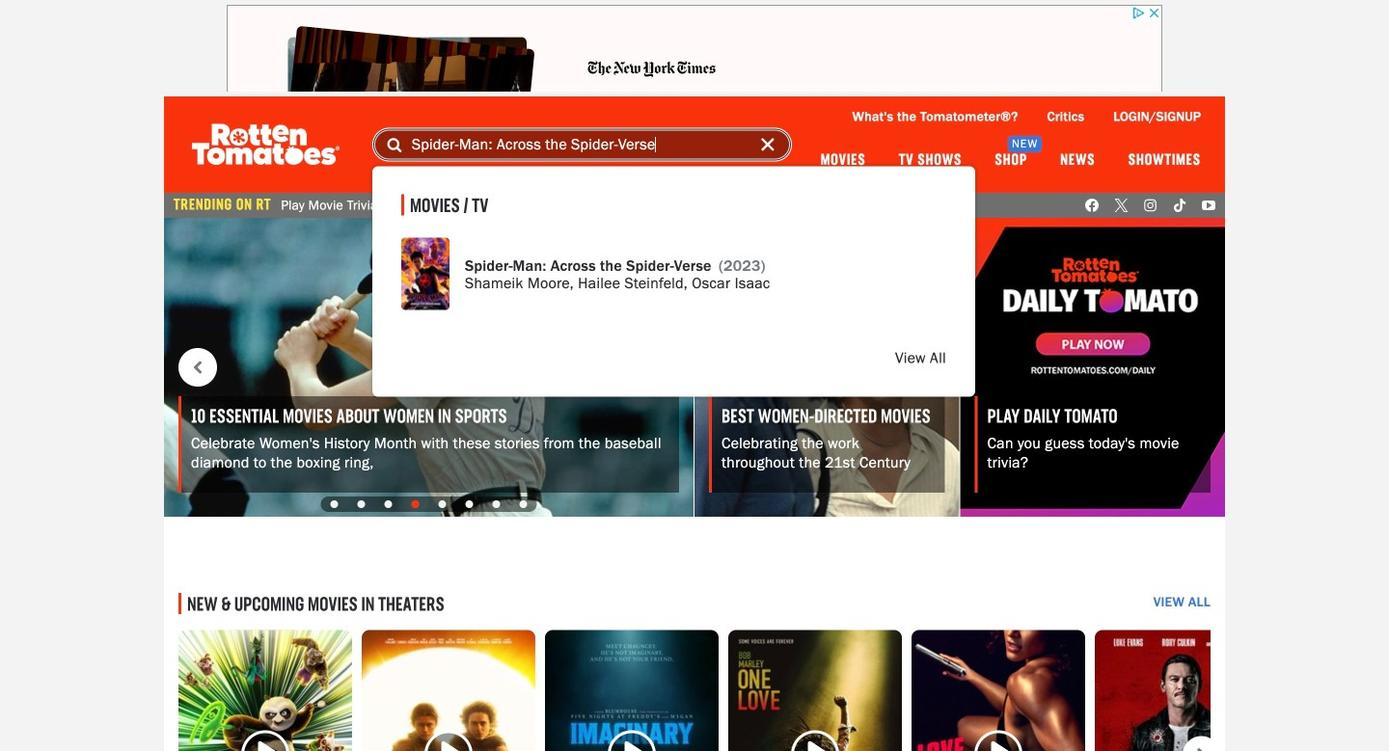 Task type: locate. For each thing, give the bounding box(es) containing it.
navigation bar element
[[164, 96, 1225, 193]]



